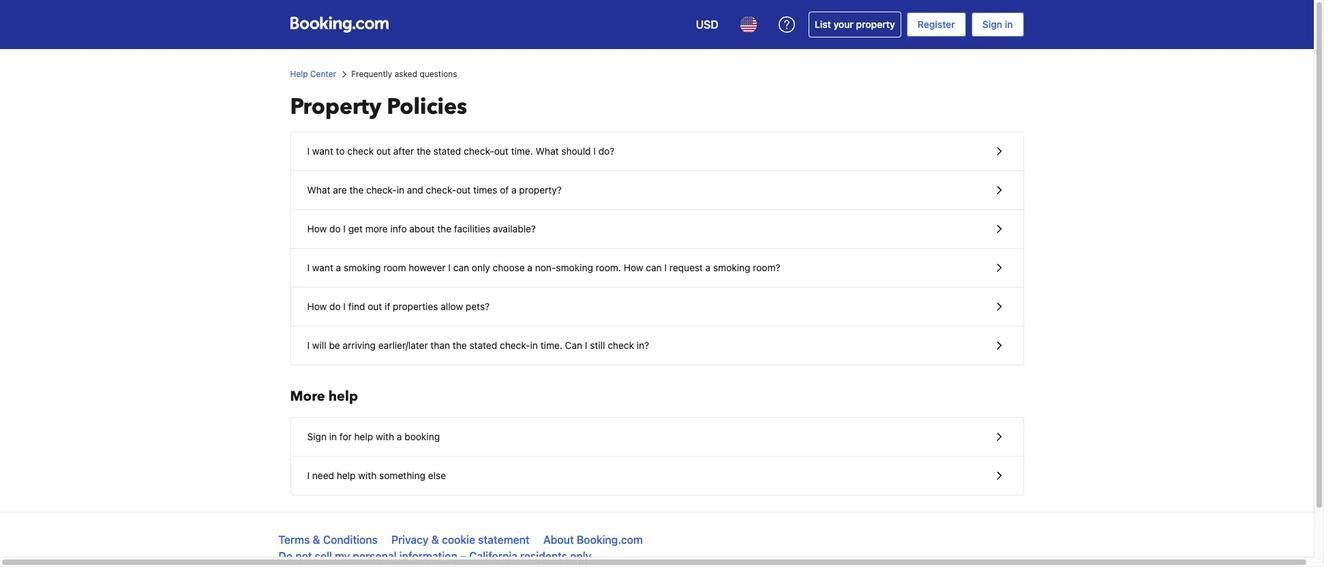 Task type: vqa. For each thing, say whether or not it's contained in the screenshot.
the security
no



Task type: locate. For each thing, give the bounding box(es) containing it.
check left in?
[[608, 340, 634, 351]]

1 vertical spatial time.
[[541, 340, 563, 351]]

do for get
[[330, 223, 341, 235]]

i inside button
[[343, 301, 346, 312]]

booking.com
[[577, 534, 643, 546]]

1 horizontal spatial only
[[570, 551, 592, 563]]

do left find
[[330, 301, 341, 312]]

sign
[[983, 18, 1003, 30], [307, 431, 327, 443]]

the inside i will be arriving earlier/later than the stated check-in time. can i still check in? button
[[453, 340, 467, 351]]

2 do from the top
[[330, 301, 341, 312]]

what are the check-in and check-out times of a property? button
[[291, 171, 1024, 210]]

2 smoking from the left
[[556, 262, 593, 274]]

asked
[[395, 69, 418, 79]]

property policies
[[290, 92, 467, 122]]

&
[[313, 534, 320, 546], [432, 534, 439, 546]]

sign for sign in for help with a booking
[[307, 431, 327, 443]]

time. inside button
[[541, 340, 563, 351]]

time. inside button
[[511, 145, 533, 157]]

1 vertical spatial do
[[330, 301, 341, 312]]

2 horizontal spatial smoking
[[714, 262, 751, 274]]

terms & conditions
[[279, 534, 378, 546]]

0 vertical spatial want
[[312, 145, 334, 157]]

out
[[377, 145, 391, 157], [494, 145, 509, 157], [457, 184, 471, 196], [368, 301, 382, 312]]

about booking.com link
[[544, 534, 643, 546]]

still
[[590, 340, 605, 351]]

the right after
[[417, 145, 431, 157]]

0 vertical spatial do
[[330, 223, 341, 235]]

help right more
[[329, 387, 358, 406]]

privacy & cookie statement
[[392, 534, 530, 546]]

0 vertical spatial time.
[[511, 145, 533, 157]]

conditions
[[323, 534, 378, 546]]

how
[[307, 223, 327, 235], [624, 262, 644, 274], [307, 301, 327, 312]]

check inside button
[[348, 145, 374, 157]]

& for terms
[[313, 534, 320, 546]]

however
[[409, 262, 446, 274]]

–
[[460, 551, 467, 563]]

a
[[512, 184, 517, 196], [336, 262, 341, 274], [528, 262, 533, 274], [706, 262, 711, 274], [397, 431, 402, 443]]

check- inside button
[[464, 145, 494, 157]]

do inside button
[[330, 301, 341, 312]]

how up will
[[307, 301, 327, 312]]

request
[[670, 262, 703, 274]]

0 vertical spatial sign
[[983, 18, 1003, 30]]

help
[[329, 387, 358, 406], [354, 431, 373, 443], [337, 470, 356, 482]]

the right are
[[350, 184, 364, 196]]

help center button
[[290, 68, 336, 80]]

do inside button
[[330, 223, 341, 235]]

i need help with something else button
[[291, 457, 1024, 495]]

0 horizontal spatial time.
[[511, 145, 533, 157]]

stated up "what are the check-in and check-out times of a property?"
[[434, 145, 461, 157]]

check- up the times
[[464, 145, 494, 157]]

more help
[[290, 387, 358, 406]]

find
[[348, 301, 365, 312]]

stated
[[434, 145, 461, 157], [470, 340, 497, 351]]

check inside button
[[608, 340, 634, 351]]

check- left and
[[366, 184, 397, 196]]

time. for what
[[511, 145, 533, 157]]

terms & conditions link
[[279, 534, 378, 546]]

check- right and
[[426, 184, 457, 196]]

want inside button
[[312, 145, 334, 157]]

with
[[376, 431, 394, 443], [358, 470, 377, 482]]

to
[[336, 145, 345, 157]]

property
[[856, 18, 896, 30]]

time. for can
[[541, 340, 563, 351]]

2 vertical spatial how
[[307, 301, 327, 312]]

the
[[417, 145, 431, 157], [350, 184, 364, 196], [437, 223, 452, 235], [453, 340, 467, 351]]

a left booking
[[397, 431, 402, 443]]

only inside the about booking.com do not sell my personal information – california residents only
[[570, 551, 592, 563]]

do
[[279, 551, 293, 563]]

1 horizontal spatial stated
[[470, 340, 497, 351]]

how for how do i find out if properties allow pets?
[[307, 301, 327, 312]]

1 horizontal spatial check
[[608, 340, 634, 351]]

for
[[340, 431, 352, 443]]

help center
[[290, 69, 336, 79]]

0 horizontal spatial smoking
[[344, 262, 381, 274]]

stated inside button
[[470, 340, 497, 351]]

1 horizontal spatial can
[[646, 262, 662, 274]]

smoking left room?
[[714, 262, 751, 274]]

in
[[1005, 18, 1013, 30], [397, 184, 405, 196], [530, 340, 538, 351], [329, 431, 337, 443]]

do not sell my personal information – california residents only link
[[279, 551, 592, 563]]

smoking left room.
[[556, 262, 593, 274]]

sign in for help with a booking link
[[291, 418, 1024, 456]]

a inside button
[[397, 431, 402, 443]]

check right to
[[348, 145, 374, 157]]

in inside i will be arriving earlier/later than the stated check-in time. can i still check in? button
[[530, 340, 538, 351]]

1 vertical spatial with
[[358, 470, 377, 482]]

1 horizontal spatial smoking
[[556, 262, 593, 274]]

1 vertical spatial sign
[[307, 431, 327, 443]]

1 vertical spatial what
[[307, 184, 331, 196]]

a left non-
[[528, 262, 533, 274]]

out inside how do i find out if properties allow pets? button
[[368, 301, 382, 312]]

1 vertical spatial want
[[312, 262, 334, 274]]

2 can from the left
[[646, 262, 662, 274]]

i will be arriving earlier/later than the stated check-in time. can i still check in? button
[[291, 327, 1024, 365]]

sign left for
[[307, 431, 327, 443]]

0 vertical spatial only
[[472, 262, 490, 274]]

0 horizontal spatial what
[[307, 184, 331, 196]]

2 & from the left
[[432, 534, 439, 546]]

how do i get more info about the facilities available? button
[[291, 210, 1024, 249]]

residents
[[520, 551, 568, 563]]

1 do from the top
[[330, 223, 341, 235]]

& for privacy
[[432, 534, 439, 546]]

0 horizontal spatial can
[[453, 262, 469, 274]]

room.
[[596, 262, 621, 274]]

check-
[[464, 145, 494, 157], [366, 184, 397, 196], [426, 184, 457, 196], [500, 340, 530, 351]]

usd button
[[688, 8, 727, 41]]

i want a smoking room however i can only choose a non-smoking room. how can i request a smoking room? button
[[291, 249, 1024, 288]]

a right of
[[512, 184, 517, 196]]

1 horizontal spatial &
[[432, 534, 439, 546]]

check- left can in the left of the page
[[500, 340, 530, 351]]

0 vertical spatial check
[[348, 145, 374, 157]]

time. left can in the left of the page
[[541, 340, 563, 351]]

stated down pets?
[[470, 340, 497, 351]]

can left request
[[646, 262, 662, 274]]

the right about
[[437, 223, 452, 235]]

1 horizontal spatial what
[[536, 145, 559, 157]]

can right however
[[453, 262, 469, 274]]

sign right register
[[983, 18, 1003, 30]]

2 want from the top
[[312, 262, 334, 274]]

room?
[[753, 262, 781, 274]]

out left the times
[[457, 184, 471, 196]]

with left something
[[358, 470, 377, 482]]

time. up the property? at the left top of the page
[[511, 145, 533, 157]]

0 horizontal spatial stated
[[434, 145, 461, 157]]

0 horizontal spatial check
[[348, 145, 374, 157]]

sign inside sign in link
[[983, 18, 1003, 30]]

how inside button
[[307, 223, 327, 235]]

0 horizontal spatial sign
[[307, 431, 327, 443]]

out left the if
[[368, 301, 382, 312]]

0 vertical spatial how
[[307, 223, 327, 235]]

want for to
[[312, 145, 334, 157]]

only
[[472, 262, 490, 274], [570, 551, 592, 563]]

how left 'get'
[[307, 223, 327, 235]]

properties
[[393, 301, 438, 312]]

info
[[391, 223, 407, 235]]

earlier/later
[[378, 340, 428, 351]]

cookie
[[442, 534, 476, 546]]

1 vertical spatial stated
[[470, 340, 497, 351]]

want inside button
[[312, 262, 334, 274]]

& up sell
[[313, 534, 320, 546]]

0 vertical spatial stated
[[434, 145, 461, 157]]

sell
[[315, 551, 332, 563]]

check
[[348, 145, 374, 157], [608, 340, 634, 351]]

what left are
[[307, 184, 331, 196]]

0 horizontal spatial only
[[472, 262, 490, 274]]

1 & from the left
[[313, 534, 320, 546]]

should
[[562, 145, 591, 157]]

0 vertical spatial with
[[376, 431, 394, 443]]

stated inside button
[[434, 145, 461, 157]]

do left 'get'
[[330, 223, 341, 235]]

1 vertical spatial check
[[608, 340, 634, 351]]

the right than
[[453, 340, 467, 351]]

only left choose in the left top of the page
[[472, 262, 490, 274]]

1 vertical spatial only
[[570, 551, 592, 563]]

how do i get more info about the facilities available?
[[307, 223, 536, 235]]

the inside the i want to check out after the stated check-out time. what should i do? button
[[417, 145, 431, 157]]

questions
[[420, 69, 457, 79]]

1 horizontal spatial sign
[[983, 18, 1003, 30]]

out left after
[[377, 145, 391, 157]]

want for a
[[312, 262, 334, 274]]

are
[[333, 184, 347, 196]]

smoking
[[344, 262, 381, 274], [556, 262, 593, 274], [714, 262, 751, 274]]

do for find
[[330, 301, 341, 312]]

help right for
[[354, 431, 373, 443]]

smoking left room
[[344, 262, 381, 274]]

& up do not sell my personal information – california residents only link
[[432, 534, 439, 546]]

how do i find out if properties allow pets? button
[[291, 288, 1024, 327]]

1 vertical spatial how
[[624, 262, 644, 274]]

after
[[393, 145, 414, 157]]

sign in for help with a booking
[[307, 431, 440, 443]]

0 horizontal spatial &
[[313, 534, 320, 546]]

how inside button
[[307, 301, 327, 312]]

sign inside the 'sign in for help with a booking' link
[[307, 431, 327, 443]]

0 vertical spatial what
[[536, 145, 559, 157]]

in inside the 'sign in for help with a booking' link
[[329, 431, 337, 443]]

1 want from the top
[[312, 145, 334, 157]]

how for how do i get more info about the facilities available?
[[307, 223, 327, 235]]

1 horizontal spatial time.
[[541, 340, 563, 351]]

stated for after
[[434, 145, 461, 157]]

time.
[[511, 145, 533, 157], [541, 340, 563, 351]]

booking.com online hotel reservations image
[[290, 16, 388, 33]]

stated for than
[[470, 340, 497, 351]]

with left booking
[[376, 431, 394, 443]]

help right need
[[337, 470, 356, 482]]

do
[[330, 223, 341, 235], [330, 301, 341, 312]]

frequently
[[351, 69, 392, 79]]

in inside what are the check-in and check-out times of a property? button
[[397, 184, 405, 196]]

how inside button
[[624, 262, 644, 274]]

what left should
[[536, 145, 559, 157]]

a right request
[[706, 262, 711, 274]]

how right room.
[[624, 262, 644, 274]]

only down about booking.com link
[[570, 551, 592, 563]]



Task type: describe. For each thing, give the bounding box(es) containing it.
1 smoking from the left
[[344, 262, 381, 274]]

i will be arriving earlier/later than the stated check-in time. can i still check in?
[[307, 340, 650, 351]]

arriving
[[343, 340, 376, 351]]

with inside i need help with something else button
[[358, 470, 377, 482]]

about
[[410, 223, 435, 235]]

out inside what are the check-in and check-out times of a property? button
[[457, 184, 471, 196]]

do?
[[599, 145, 615, 157]]

center
[[310, 69, 336, 79]]

what inside button
[[536, 145, 559, 157]]

sign in for help with a booking button
[[291, 418, 1024, 457]]

your
[[834, 18, 854, 30]]

can
[[565, 340, 583, 351]]

policies
[[387, 92, 467, 122]]

0 vertical spatial help
[[329, 387, 358, 406]]

booking
[[405, 431, 440, 443]]

help
[[290, 69, 308, 79]]

i want to check out after the stated check-out time. what should i do?
[[307, 145, 615, 157]]

more
[[290, 387, 325, 406]]

california
[[469, 551, 518, 563]]

1 can from the left
[[453, 262, 469, 274]]

my
[[335, 551, 350, 563]]

allow
[[441, 301, 463, 312]]

what inside button
[[307, 184, 331, 196]]

statement
[[478, 534, 530, 546]]

something
[[379, 470, 426, 482]]

register
[[918, 18, 956, 30]]

will
[[312, 340, 327, 351]]

with inside the 'sign in for help with a booking' link
[[376, 431, 394, 443]]

the inside what are the check-in and check-out times of a property? button
[[350, 184, 364, 196]]

list your property link
[[809, 12, 902, 38]]

privacy
[[392, 534, 429, 546]]

frequently asked questions
[[351, 69, 457, 79]]

if
[[385, 301, 390, 312]]

choose
[[493, 262, 525, 274]]

property
[[290, 92, 382, 122]]

in?
[[637, 340, 650, 351]]

available?
[[493, 223, 536, 235]]

out up of
[[494, 145, 509, 157]]

information
[[400, 551, 458, 563]]

need
[[312, 470, 334, 482]]

else
[[428, 470, 446, 482]]

i want a smoking room however i can only choose a non-smoking room. how can i request a smoking room?
[[307, 262, 781, 274]]

and
[[407, 184, 424, 196]]

sign in
[[983, 18, 1013, 30]]

i want to check out after the stated check-out time. what should i do? button
[[291, 132, 1024, 171]]

pets?
[[466, 301, 490, 312]]

be
[[329, 340, 340, 351]]

get
[[348, 223, 363, 235]]

times
[[474, 184, 498, 196]]

of
[[500, 184, 509, 196]]

more
[[365, 223, 388, 235]]

personal
[[353, 551, 397, 563]]

than
[[431, 340, 450, 351]]

room
[[384, 262, 406, 274]]

3 smoking from the left
[[714, 262, 751, 274]]

about
[[544, 534, 574, 546]]

1 vertical spatial help
[[354, 431, 373, 443]]

privacy & cookie statement link
[[392, 534, 530, 546]]

in inside sign in link
[[1005, 18, 1013, 30]]

property?
[[519, 184, 562, 196]]

2 vertical spatial help
[[337, 470, 356, 482]]

a left room
[[336, 262, 341, 274]]

the inside how do i get more info about the facilities available? button
[[437, 223, 452, 235]]

list
[[815, 18, 831, 30]]

usd
[[696, 18, 719, 31]]

not
[[296, 551, 312, 563]]

only inside button
[[472, 262, 490, 274]]

register link
[[907, 12, 966, 37]]

i need help with something else
[[307, 470, 446, 482]]

sign for sign in
[[983, 18, 1003, 30]]

non-
[[535, 262, 556, 274]]

facilities
[[454, 223, 491, 235]]

about booking.com do not sell my personal information – california residents only
[[279, 534, 643, 563]]

how do i find out if properties allow pets?
[[307, 301, 490, 312]]

sign in link
[[972, 12, 1024, 37]]



